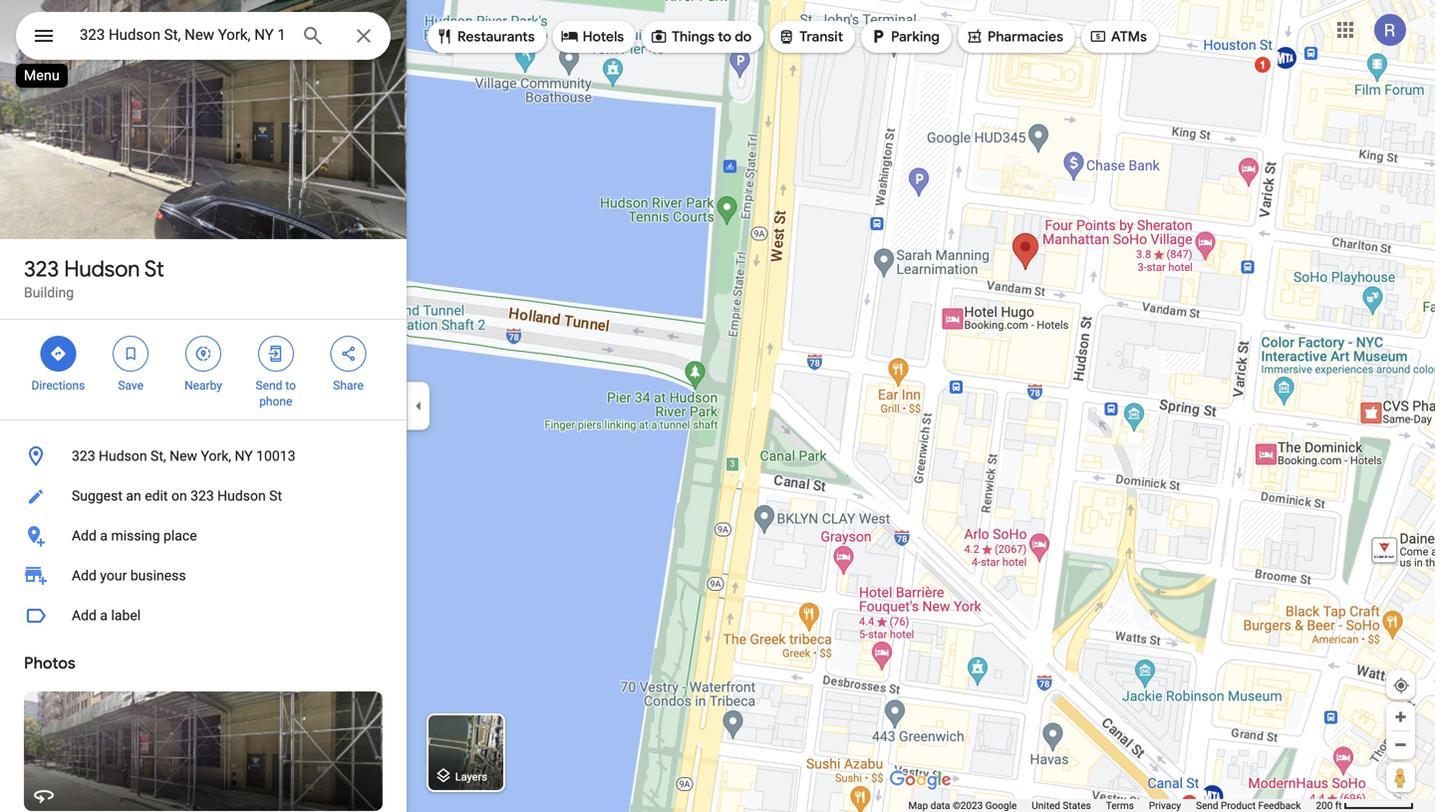 Task type: vqa. For each thing, say whether or not it's contained in the screenshot.
phone
yes



Task type: locate. For each thing, give the bounding box(es) containing it.

[[778, 25, 796, 47]]

1 vertical spatial st
[[269, 488, 282, 505]]

hudson inside "323 hudson st building"
[[64, 255, 140, 283]]

send product feedback
[[1197, 800, 1302, 812]]

to
[[718, 28, 732, 46], [286, 379, 296, 393]]

things
[[672, 28, 715, 46]]

business
[[130, 568, 186, 584]]

collapse side panel image
[[408, 395, 430, 417]]

 things to do
[[650, 25, 752, 47]]

york,
[[201, 448, 231, 465]]

show street view coverage image
[[1387, 763, 1416, 793]]

none field inside 323 hudson st, new york, ny 10013 field
[[80, 23, 285, 47]]

add your business link
[[0, 556, 407, 596]]

0 vertical spatial a
[[100, 528, 108, 544]]


[[966, 25, 984, 47]]

to up phone at the left of page
[[286, 379, 296, 393]]

0 horizontal spatial to
[[286, 379, 296, 393]]

send product feedback button
[[1197, 800, 1302, 813]]

1 horizontal spatial 323
[[72, 448, 95, 465]]

0 vertical spatial st
[[144, 255, 164, 283]]

label
[[111, 608, 141, 624]]

0 horizontal spatial 323
[[24, 255, 59, 283]]

add a label
[[72, 608, 141, 624]]

data
[[931, 800, 951, 812]]

hudson up building
[[64, 255, 140, 283]]

3 add from the top
[[72, 608, 97, 624]]

 atms
[[1090, 25, 1148, 47]]

 button
[[16, 12, 72, 64]]

hudson left st,
[[99, 448, 147, 465]]

323 for st,
[[72, 448, 95, 465]]

show your location image
[[1393, 677, 1411, 695]]

a
[[100, 528, 108, 544], [100, 608, 108, 624]]

0 vertical spatial to
[[718, 28, 732, 46]]

google account: ruby anderson  
(rubyanndersson@gmail.com) image
[[1375, 14, 1407, 46]]

add down suggest
[[72, 528, 97, 544]]

send inside button
[[1197, 800, 1219, 812]]

2 vertical spatial add
[[72, 608, 97, 624]]

map data ©2023 google
[[909, 800, 1017, 812]]

a left 'label' at the left
[[100, 608, 108, 624]]

footer
[[909, 800, 1317, 813]]

send for send product feedback
[[1197, 800, 1219, 812]]

a left missing
[[100, 528, 108, 544]]

323 up suggest
[[72, 448, 95, 465]]

to left do
[[718, 28, 732, 46]]

1 vertical spatial to
[[286, 379, 296, 393]]

2 horizontal spatial 323
[[191, 488, 214, 505]]

footer containing map data ©2023 google
[[909, 800, 1317, 813]]

hudson
[[64, 255, 140, 283], [99, 448, 147, 465], [218, 488, 266, 505]]

323 right on
[[191, 488, 214, 505]]

hudson inside button
[[99, 448, 147, 465]]

st inside "323 hudson st building"
[[144, 255, 164, 283]]

1 vertical spatial send
[[1197, 800, 1219, 812]]

1 horizontal spatial send
[[1197, 800, 1219, 812]]

suggest an edit on 323 hudson st
[[72, 488, 282, 505]]

0 horizontal spatial st
[[144, 255, 164, 283]]

product
[[1221, 800, 1256, 812]]

feedback
[[1259, 800, 1302, 812]]

1 add from the top
[[72, 528, 97, 544]]

0 vertical spatial send
[[256, 379, 283, 393]]

send to phone
[[256, 379, 296, 409]]

0 horizontal spatial send
[[256, 379, 283, 393]]

2 add from the top
[[72, 568, 97, 584]]

2 a from the top
[[100, 608, 108, 624]]

1 horizontal spatial st
[[269, 488, 282, 505]]

323 inside "323 hudson st building"
[[24, 255, 59, 283]]

200 ft button
[[1317, 800, 1415, 812]]

1 vertical spatial 323
[[72, 448, 95, 465]]

add left your
[[72, 568, 97, 584]]

footer inside google maps "element"
[[909, 800, 1317, 813]]

united states button
[[1032, 800, 1092, 813]]

your
[[100, 568, 127, 584]]

323 inside 'button'
[[191, 488, 214, 505]]

send up phone at the left of page
[[256, 379, 283, 393]]

parking
[[891, 28, 940, 46]]

layers
[[455, 771, 487, 784]]

zoom in image
[[1394, 710, 1409, 725]]

edit
[[145, 488, 168, 505]]

323 up building
[[24, 255, 59, 283]]

terms button
[[1107, 800, 1135, 813]]

add for add a missing place
[[72, 528, 97, 544]]

a for label
[[100, 608, 108, 624]]

restaurants
[[458, 28, 535, 46]]


[[194, 343, 212, 365]]

hudson down the ny
[[218, 488, 266, 505]]

323 hudson st, new york, ny 10013
[[72, 448, 296, 465]]

st inside 'button'
[[269, 488, 282, 505]]

1 vertical spatial add
[[72, 568, 97, 584]]

None field
[[80, 23, 285, 47]]

2 vertical spatial 323
[[191, 488, 214, 505]]

1 vertical spatial hudson
[[99, 448, 147, 465]]


[[49, 343, 67, 365]]

add left 'label' at the left
[[72, 608, 97, 624]]

add your business
[[72, 568, 186, 584]]

1 vertical spatial a
[[100, 608, 108, 624]]

send left "product"
[[1197, 800, 1219, 812]]

2 vertical spatial hudson
[[218, 488, 266, 505]]

add
[[72, 528, 97, 544], [72, 568, 97, 584], [72, 608, 97, 624]]

323 inside button
[[72, 448, 95, 465]]

to inside send to phone
[[286, 379, 296, 393]]

1 a from the top
[[100, 528, 108, 544]]

0 vertical spatial 323
[[24, 255, 59, 283]]

directions
[[31, 379, 85, 393]]

323
[[24, 255, 59, 283], [72, 448, 95, 465], [191, 488, 214, 505]]

323 for st
[[24, 255, 59, 283]]

save
[[118, 379, 144, 393]]

nearby
[[185, 379, 222, 393]]


[[650, 25, 668, 47]]

0 vertical spatial hudson
[[64, 255, 140, 283]]

 pharmacies
[[966, 25, 1064, 47]]

hudson for st
[[64, 255, 140, 283]]

0 vertical spatial add
[[72, 528, 97, 544]]

10013
[[256, 448, 296, 465]]

place
[[164, 528, 197, 544]]

share
[[333, 379, 364, 393]]

send
[[256, 379, 283, 393], [1197, 800, 1219, 812]]

1 horizontal spatial to
[[718, 28, 732, 46]]

google
[[986, 800, 1017, 812]]

st
[[144, 255, 164, 283], [269, 488, 282, 505]]


[[122, 343, 140, 365]]

send inside send to phone
[[256, 379, 283, 393]]

add a label button
[[0, 596, 407, 636]]

new
[[170, 448, 197, 465]]

add for add a label
[[72, 608, 97, 624]]

 restaurants
[[436, 25, 535, 47]]



Task type: describe. For each thing, give the bounding box(es) containing it.
200
[[1317, 800, 1333, 812]]

send for send to phone
[[256, 379, 283, 393]]

a for missing
[[100, 528, 108, 544]]

ft
[[1336, 800, 1343, 812]]

 search field
[[16, 12, 391, 64]]

pharmacies
[[988, 28, 1064, 46]]

transit
[[800, 28, 844, 46]]

do
[[735, 28, 752, 46]]

ny
[[235, 448, 253, 465]]

add a missing place button
[[0, 517, 407, 556]]

323 hudson st, new york, ny 10013 button
[[0, 437, 407, 477]]

terms
[[1107, 800, 1135, 812]]

actions for 323 hudson st region
[[0, 320, 407, 420]]

building
[[24, 285, 74, 301]]

add for add your business
[[72, 568, 97, 584]]

hudson for st,
[[99, 448, 147, 465]]

323 Hudson St, New York, NY 10013 field
[[16, 12, 391, 60]]


[[561, 25, 579, 47]]

323 hudson st building
[[24, 255, 164, 301]]

hudson inside 'button'
[[218, 488, 266, 505]]

st,
[[151, 448, 166, 465]]


[[1090, 25, 1108, 47]]

map
[[909, 800, 929, 812]]

an
[[126, 488, 141, 505]]

states
[[1063, 800, 1092, 812]]


[[267, 343, 285, 365]]

phone
[[259, 395, 293, 409]]

united
[[1032, 800, 1061, 812]]

to inside  things to do
[[718, 28, 732, 46]]

missing
[[111, 528, 160, 544]]

323 hudson st main content
[[0, 0, 407, 813]]

privacy button
[[1150, 800, 1182, 813]]

suggest an edit on 323 hudson st button
[[0, 477, 407, 517]]


[[436, 25, 454, 47]]

zoom out image
[[1394, 738, 1409, 753]]

on
[[171, 488, 187, 505]]

 transit
[[778, 25, 844, 47]]

united states
[[1032, 800, 1092, 812]]

200 ft
[[1317, 800, 1343, 812]]

©2023
[[953, 800, 983, 812]]

photos
[[24, 654, 76, 674]]

 parking
[[870, 25, 940, 47]]


[[340, 343, 358, 365]]

add a missing place
[[72, 528, 197, 544]]


[[32, 21, 56, 50]]

privacy
[[1150, 800, 1182, 812]]

atms
[[1112, 28, 1148, 46]]

suggest
[[72, 488, 123, 505]]

google maps element
[[0, 0, 1436, 813]]


[[870, 25, 888, 47]]

 hotels
[[561, 25, 624, 47]]

hotels
[[583, 28, 624, 46]]



